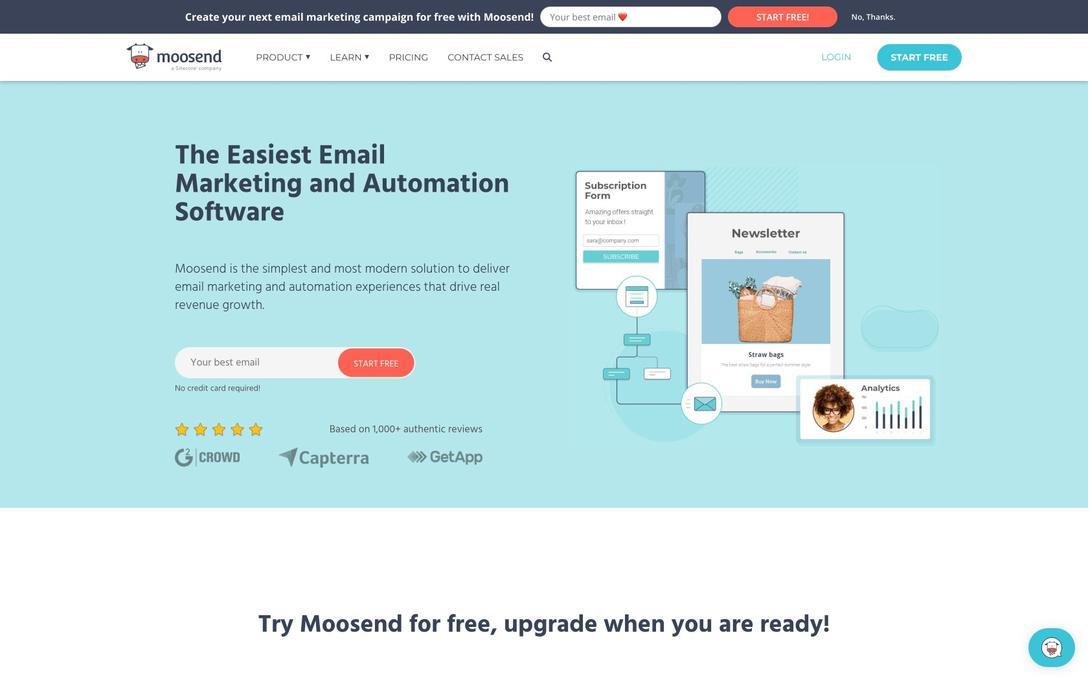 Task type: vqa. For each thing, say whether or not it's contained in the screenshot.
moosend email marketing software 'image'
yes



Task type: describe. For each thing, give the bounding box(es) containing it.
Your best email ❤️ text field
[[540, 6, 722, 27]]

Your best email email field
[[175, 347, 369, 378]]

moosend email marketing software image
[[570, 162, 939, 448]]

moosend email marketing and marketing automation software image
[[126, 43, 222, 71]]

search image
[[543, 53, 552, 62]]



